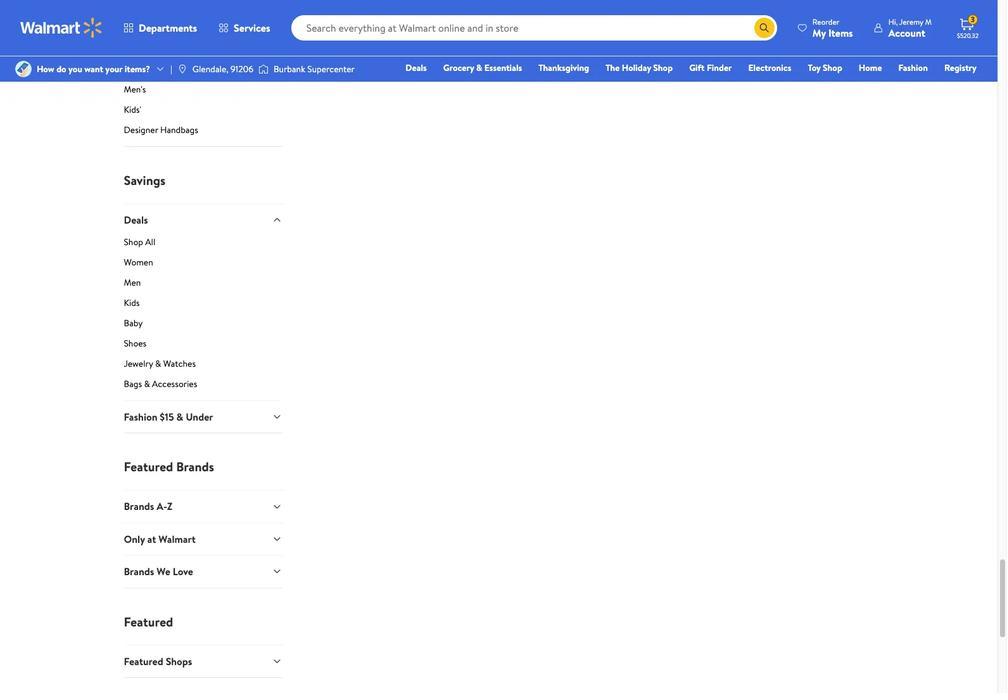 Task type: vqa. For each thing, say whether or not it's contained in the screenshot.
Handbags
yes



Task type: locate. For each thing, give the bounding box(es) containing it.
handbags
[[160, 123, 198, 136]]

bags & accessories inside bags & accessories link
[[124, 378, 197, 390]]

brands we love
[[124, 565, 193, 579]]

registry one debit
[[880, 61, 977, 92]]

0 vertical spatial brands
[[176, 458, 214, 475]]

& for the grocery & essentials link
[[476, 61, 483, 74]]

deals
[[406, 61, 427, 74], [124, 213, 148, 227]]

2 vertical spatial featured
[[124, 654, 163, 668]]

fashion
[[899, 61, 928, 74], [124, 410, 157, 424]]

items
[[829, 26, 853, 40]]

holiday
[[622, 61, 651, 74]]

1 vertical spatial accessories
[[152, 378, 197, 390]]

deals button
[[124, 203, 282, 236]]

 image
[[177, 64, 187, 74]]

featured left shops
[[124, 654, 163, 668]]

3 featured from the top
[[124, 654, 163, 668]]

women's link
[[124, 62, 282, 80]]

grocery & essentials
[[443, 61, 522, 74]]

bags & accessories link
[[124, 378, 282, 400]]

essentials
[[485, 61, 522, 74]]

the holiday shop
[[606, 61, 673, 74]]

deals left grocery
[[406, 61, 427, 74]]

the
[[606, 61, 620, 74]]

under
[[186, 410, 213, 424]]

shoes link
[[124, 337, 282, 355]]

kids
[[124, 297, 140, 309]]

featured
[[124, 458, 173, 475], [124, 613, 173, 630], [124, 654, 163, 668]]

services button
[[208, 13, 281, 43]]

men's
[[124, 83, 146, 95]]

featured shops button
[[124, 645, 282, 677]]

1 vertical spatial deals
[[124, 213, 148, 227]]

departments button
[[113, 13, 208, 43]]

1 horizontal spatial fashion
[[899, 61, 928, 74]]

& down jewelry
[[144, 378, 150, 390]]

glendale, 91206
[[193, 63, 254, 75]]

1 featured from the top
[[124, 458, 173, 475]]

2 featured from the top
[[124, 613, 173, 630]]

featured for featured shops
[[124, 654, 163, 668]]

1 vertical spatial featured
[[124, 613, 173, 630]]

one debit link
[[874, 79, 929, 93]]

shop
[[654, 61, 673, 74], [823, 61, 843, 74], [124, 236, 143, 248]]

at
[[147, 532, 156, 546]]

the holiday shop link
[[600, 61, 679, 75]]

love
[[173, 565, 193, 579]]

reorder my items
[[813, 16, 853, 40]]

accessories down watches
[[152, 378, 197, 390]]

fashion for fashion
[[899, 61, 928, 74]]

gift finder
[[690, 61, 732, 74]]

 image right '91206'
[[259, 63, 269, 75]]

designer handbags
[[124, 123, 198, 136]]

brands
[[176, 458, 214, 475], [124, 500, 154, 514], [124, 565, 154, 579]]

brands inside "dropdown button"
[[124, 565, 154, 579]]

deals link
[[400, 61, 433, 75]]

finder
[[707, 61, 732, 74]]

1 vertical spatial fashion
[[124, 410, 157, 424]]

jewelry & watches
[[124, 357, 196, 370]]

debit
[[901, 79, 923, 92]]

baby link
[[124, 317, 282, 335]]

0 vertical spatial bags
[[164, 10, 185, 24]]

1 horizontal spatial deals
[[406, 61, 427, 74]]

1 vertical spatial bags & accessories
[[124, 378, 197, 390]]

brands up the brands a-z dropdown button
[[176, 458, 214, 475]]

women link
[[124, 256, 282, 274]]

brands left we
[[124, 565, 154, 579]]

home link
[[853, 61, 888, 75]]

deals up shop all
[[124, 213, 148, 227]]

fashion $15 & under button
[[124, 400, 282, 433]]

fashion left the $15
[[124, 410, 157, 424]]

savings
[[124, 171, 166, 189]]

featured inside dropdown button
[[124, 654, 163, 668]]

bags & accessories
[[164, 10, 249, 24], [124, 378, 197, 390]]

fashion inside dropdown button
[[124, 410, 157, 424]]

1 vertical spatial brands
[[124, 500, 154, 514]]

3 $520.32
[[958, 14, 979, 40]]

 image left how
[[15, 61, 32, 77]]

brands left a-
[[124, 500, 154, 514]]

accessories
[[197, 10, 249, 24], [152, 378, 197, 390]]

&
[[188, 10, 195, 24], [476, 61, 483, 74], [155, 357, 161, 370], [144, 378, 150, 390], [176, 410, 183, 424]]

brands inside dropdown button
[[124, 500, 154, 514]]

0 horizontal spatial deals
[[124, 213, 148, 227]]

0 horizontal spatial  image
[[15, 61, 32, 77]]

fashion up debit
[[899, 61, 928, 74]]

& left services dropdown button
[[188, 10, 195, 24]]

 image
[[15, 61, 32, 77], [259, 63, 269, 75]]

fashion for fashion $15 & under
[[124, 410, 157, 424]]

& right grocery
[[476, 61, 483, 74]]

burbank
[[274, 63, 305, 75]]

0 vertical spatial accessories
[[197, 10, 249, 24]]

& right jewelry
[[155, 357, 161, 370]]

& for bags & accessories link
[[144, 378, 150, 390]]

shop all link
[[124, 236, 282, 253]]

2 vertical spatial brands
[[124, 565, 154, 579]]

0 horizontal spatial fashion
[[124, 410, 157, 424]]

 image for burbank supercenter
[[259, 63, 269, 75]]

grocery & essentials link
[[438, 61, 528, 75]]

jeremy
[[900, 16, 924, 27]]

shop left all
[[124, 236, 143, 248]]

only at walmart button
[[124, 523, 282, 555]]

bags & accessories inside bags & accessories dropdown button
[[164, 10, 249, 24]]

men's link
[[124, 83, 282, 100]]

toy shop link
[[803, 61, 848, 75]]

featured for featured brands
[[124, 458, 173, 475]]

shops
[[166, 654, 192, 668]]

1 vertical spatial bags
[[124, 378, 142, 390]]

supercenter
[[308, 63, 355, 75]]

1 horizontal spatial  image
[[259, 63, 269, 75]]

want
[[84, 63, 103, 75]]

accessories up glendale, 91206
[[197, 10, 249, 24]]

bags down jewelry
[[124, 378, 142, 390]]

0 vertical spatial fashion
[[899, 61, 928, 74]]

featured up brands a-z
[[124, 458, 173, 475]]

jewelry & watches link
[[124, 357, 282, 375]]

women
[[124, 256, 153, 269]]

watches
[[163, 357, 196, 370]]

1 horizontal spatial bags
[[164, 10, 185, 24]]

shop right toy at top right
[[823, 61, 843, 74]]

0 vertical spatial bags & accessories
[[164, 10, 249, 24]]

shop right holiday
[[654, 61, 673, 74]]

registry link
[[939, 61, 983, 75]]

0 vertical spatial featured
[[124, 458, 173, 475]]

featured up featured shops
[[124, 613, 173, 630]]

& right the $15
[[176, 410, 183, 424]]

bags & accessories button
[[124, 0, 282, 42]]

women's
[[124, 62, 158, 75]]

bags up |
[[164, 10, 185, 24]]



Task type: describe. For each thing, give the bounding box(es) containing it.
designer
[[124, 123, 158, 136]]

search icon image
[[760, 23, 770, 33]]

shop all
[[124, 236, 155, 248]]

0 horizontal spatial bags
[[124, 378, 142, 390]]

featured for featured
[[124, 613, 173, 630]]

accessories inside dropdown button
[[197, 10, 249, 24]]

gift finder link
[[684, 61, 738, 75]]

electronics link
[[743, 61, 797, 75]]

$15
[[160, 410, 174, 424]]

2 horizontal spatial shop
[[823, 61, 843, 74]]

Search search field
[[291, 15, 777, 41]]

|
[[170, 63, 172, 75]]

walmart+
[[939, 79, 977, 92]]

hi,
[[889, 16, 898, 27]]

toy
[[808, 61, 821, 74]]

& for the jewelry & watches link
[[155, 357, 161, 370]]

kids link
[[124, 297, 282, 314]]

how do you want your items?
[[37, 63, 150, 75]]

grocery
[[443, 61, 474, 74]]

0 vertical spatial deals
[[406, 61, 427, 74]]

kids'
[[124, 103, 141, 116]]

baby
[[124, 317, 143, 329]]

one
[[880, 79, 899, 92]]

0 horizontal spatial shop
[[124, 236, 143, 248]]

shoes
[[124, 337, 147, 350]]

3
[[971, 14, 975, 25]]

z
[[167, 500, 173, 514]]

brands for brands a-z
[[124, 500, 154, 514]]

fashion $15 & under
[[124, 410, 213, 424]]

home
[[859, 61, 882, 74]]

featured shops
[[124, 654, 192, 668]]

my
[[813, 26, 826, 40]]

walmart+ link
[[934, 79, 983, 93]]

do
[[56, 63, 66, 75]]

your
[[105, 63, 123, 75]]

brands a-z button
[[124, 490, 282, 523]]

jewelry
[[124, 357, 153, 370]]

registry
[[945, 61, 977, 74]]

burbank supercenter
[[274, 63, 355, 75]]

how
[[37, 63, 54, 75]]

featured brands
[[124, 458, 214, 475]]

bags inside dropdown button
[[164, 10, 185, 24]]

91206
[[231, 63, 254, 75]]

m
[[926, 16, 932, 27]]

thanksgiving link
[[533, 61, 595, 75]]

only
[[124, 532, 145, 546]]

reorder
[[813, 16, 840, 27]]

fashion link
[[893, 61, 934, 75]]

deals inside dropdown button
[[124, 213, 148, 227]]

brands we love button
[[124, 555, 282, 588]]

kids' link
[[124, 103, 282, 121]]

brands a-z
[[124, 500, 173, 514]]

thanksgiving
[[539, 61, 589, 74]]

1 horizontal spatial shop
[[654, 61, 673, 74]]

departments
[[139, 21, 197, 35]]

men
[[124, 276, 141, 289]]

items?
[[125, 63, 150, 75]]

designer handbags link
[[124, 123, 282, 146]]

you
[[68, 63, 82, 75]]

only at walmart
[[124, 532, 196, 546]]

all
[[145, 236, 155, 248]]

Walmart Site-Wide search field
[[291, 15, 777, 41]]

a-
[[157, 500, 167, 514]]

brands for brands we love
[[124, 565, 154, 579]]

glendale,
[[193, 63, 229, 75]]

walmart image
[[20, 18, 103, 38]]

services
[[234, 21, 270, 35]]

walmart
[[159, 532, 196, 546]]

$520.32
[[958, 31, 979, 40]]

 image for how do you want your items?
[[15, 61, 32, 77]]

we
[[157, 565, 170, 579]]

toy shop
[[808, 61, 843, 74]]

account
[[889, 26, 926, 40]]

hi, jeremy m account
[[889, 16, 932, 40]]

men link
[[124, 276, 282, 294]]



